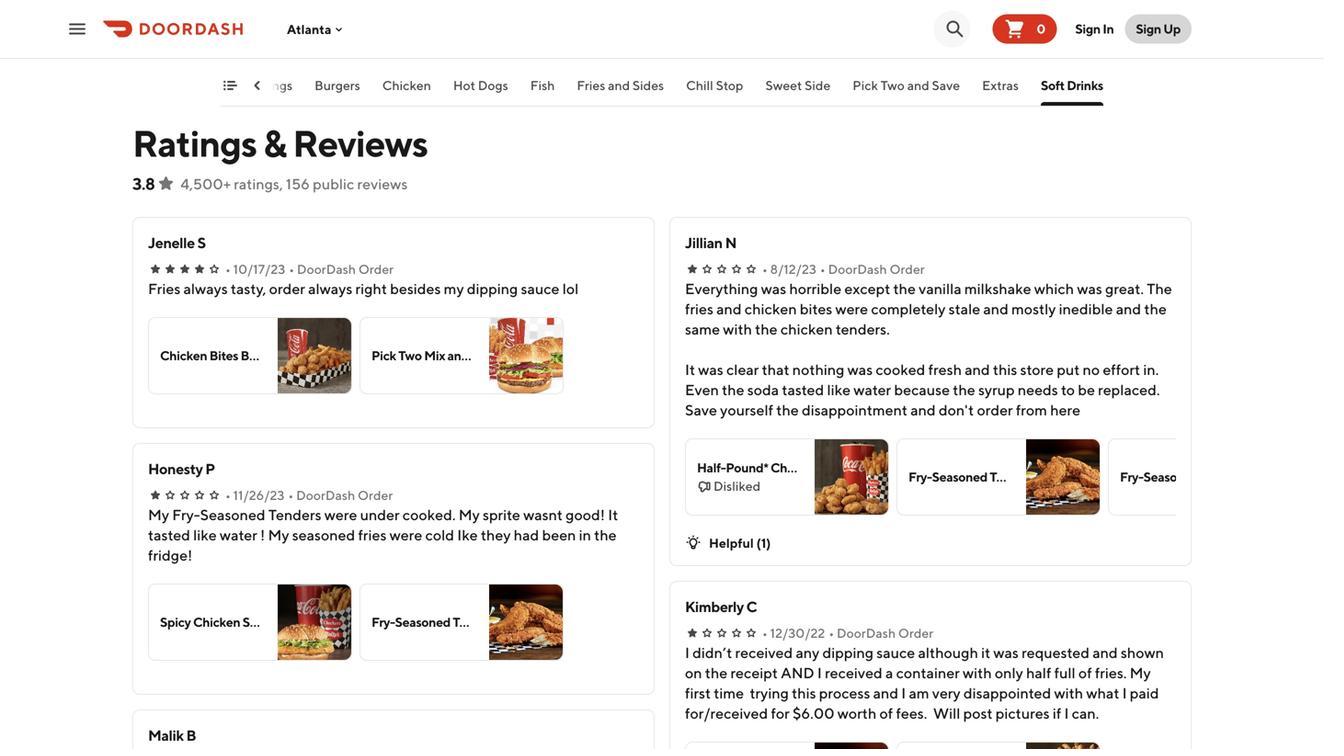 Task type: vqa. For each thing, say whether or not it's contained in the screenshot.
wrapped inside LETTUCE WILD CAUGHT ALASKAN SALMON WRAP No bun. Wild Alaskan salmon patty with tomatoes, onions and dressing. Served wrapped in lettuce.
no



Task type: describe. For each thing, give the bounding box(es) containing it.
&
[[263, 121, 286, 165]]

combo for honesty p
[[300, 615, 343, 630]]

chill
[[686, 78, 714, 93]]

sign for sign up
[[1136, 21, 1162, 36]]

-
[[191, 28, 196, 43]]

4,500+
[[181, 175, 231, 193]]

and inside button
[[608, 78, 630, 93]]

hot
[[453, 78, 476, 93]]

pick two mix and match
[[372, 348, 508, 363]]

classic wings button
[[211, 76, 293, 106]]

pick for pick two mix and match
[[372, 348, 396, 363]]

• 11/26/23 • doordash order
[[225, 488, 393, 503]]

by
[[709, 45, 721, 58]]

sides
[[633, 78, 664, 93]]

full menu 10:00 am - 3:30 am
[[132, 8, 246, 43]]

reviews
[[357, 175, 408, 193]]

fry-seasoned tenders button for honesty p
[[360, 584, 564, 661]]

burgers
[[315, 78, 360, 93]]

drinks
[[1067, 78, 1104, 93]]

famous seasoned fries image
[[1026, 743, 1100, 750]]

fry-seasoned monsterella stix
[[1120, 470, 1293, 485]]

156
[[286, 175, 310, 193]]

ratings
[[132, 121, 257, 165]]

2 horizontal spatial and
[[908, 78, 930, 93]]

chicken bites box combo button
[[148, 317, 352, 395]]

chill stop button
[[686, 76, 744, 106]]

fry- inside 'button'
[[1120, 470, 1144, 485]]

doordash for jenelle s
[[297, 262, 356, 277]]

menu for full
[[161, 8, 201, 25]]

fries
[[577, 78, 606, 93]]

prices
[[528, 45, 560, 58]]

doordash for kimberly c
[[837, 626, 896, 641]]

• left 8/12/23 at the right of the page
[[763, 262, 768, 277]]

chicken inside "button"
[[160, 348, 207, 363]]

0
[[1037, 21, 1046, 36]]

kimberly
[[685, 598, 744, 616]]

doordash for honesty p
[[296, 488, 355, 503]]

b
[[186, 727, 196, 745]]

fry-seasoned tenders button for jillian n
[[897, 439, 1101, 516]]

are
[[631, 45, 647, 58]]

spicy chicken sandwich combo
[[160, 615, 343, 630]]

mix
[[424, 348, 445, 363]]

ratings & reviews
[[132, 121, 428, 165]]

dogs
[[478, 78, 508, 93]]

Item Search search field
[[927, 20, 1177, 40]]

malik
[[148, 727, 184, 745]]

sandwich
[[243, 615, 298, 630]]

honesty
[[148, 460, 203, 478]]

pick two mix and match image
[[489, 318, 563, 394]]

honesty p
[[148, 460, 215, 478]]

sweet side
[[766, 78, 831, 93]]

sign up
[[1136, 21, 1181, 36]]

two for mix
[[398, 348, 422, 363]]

fry- for jillian n
[[909, 470, 932, 485]]

• right 8/12/23 at the right of the page
[[820, 262, 826, 277]]

tenders for jillian n
[[990, 470, 1035, 485]]

sweet side button
[[766, 76, 831, 106]]

sign in link
[[1065, 11, 1125, 47]]

3.8
[[132, 174, 155, 194]]

chicken button
[[382, 76, 431, 106]]

order for s
[[359, 262, 394, 277]]

save
[[932, 78, 960, 93]]

chill stop
[[686, 78, 744, 93]]

0 button
[[993, 14, 1057, 44]]

• 10/17/23 • doordash order
[[225, 262, 394, 277]]

monsterella
[[1202, 470, 1269, 485]]

half-pound* chicken bites combo image
[[815, 440, 889, 515]]

c
[[747, 598, 757, 616]]

jenelle s
[[148, 234, 206, 252]]

p
[[205, 460, 215, 478]]

fry-seasoned monsterella stix button
[[1108, 439, 1313, 516]]

sign for sign in
[[1076, 21, 1101, 36]]

11/26/23
[[233, 488, 285, 503]]

classic
[[211, 78, 252, 93]]

order for c
[[899, 626, 934, 641]]

4,500+ ratings, 156 public reviews
[[181, 175, 408, 193]]

tenders for honesty p
[[453, 615, 498, 630]]

1 horizontal spatial fry-seasoned tenders image
[[815, 743, 889, 750]]

seasoned for jillian n
[[932, 470, 988, 485]]

up
[[1164, 21, 1181, 36]]

view
[[637, 711, 671, 729]]

public
[[313, 175, 354, 193]]

fish button
[[530, 76, 555, 106]]

hot dogs button
[[453, 76, 508, 106]]

combo for jenelle s
[[265, 348, 307, 363]]

stix
[[1271, 470, 1293, 485]]

10/17/23
[[233, 262, 285, 277]]

prices on this menu are set directly by the merchant .
[[528, 45, 796, 58]]

menu
[[599, 45, 628, 58]]

view menu button
[[600, 702, 725, 739]]



Task type: locate. For each thing, give the bounding box(es) containing it.
classic wings
[[211, 78, 293, 93]]

fry-seasoned tenders image for honesty p
[[489, 585, 563, 660]]

chicken right 'pound*'
[[771, 460, 818, 476]]

spicy chicken sandwich combo image
[[278, 585, 351, 660]]

chicken left box
[[160, 348, 207, 363]]

0 horizontal spatial fry-seasoned tenders
[[372, 615, 498, 630]]

ratings,
[[234, 175, 283, 193]]

2 vertical spatial fry-seasoned tenders image
[[815, 743, 889, 750]]

0 horizontal spatial fry-seasoned tenders button
[[360, 584, 564, 661]]

pick two mix and match button
[[360, 317, 564, 395]]

match
[[471, 348, 508, 363]]

1 horizontal spatial pick
[[853, 78, 878, 93]]

0 vertical spatial fry-seasoned tenders
[[909, 470, 1035, 485]]

am right 3:30
[[228, 28, 246, 43]]

show menu categories image
[[223, 78, 237, 93]]

1 horizontal spatial sign
[[1136, 21, 1162, 36]]

helpful
[[709, 536, 754, 551]]

• 12/30/22 • doordash order
[[763, 626, 934, 641]]

1 horizontal spatial tenders
[[990, 470, 1035, 485]]

soft
[[1041, 78, 1065, 93]]

chicken inside button
[[193, 615, 240, 630]]

set
[[649, 45, 665, 58]]

full
[[132, 8, 158, 25]]

• 8/12/23 • doordash order
[[763, 262, 925, 277]]

.
[[793, 45, 796, 58]]

pick two and save
[[853, 78, 960, 93]]

menu for view
[[674, 711, 714, 729]]

am left -
[[170, 28, 188, 43]]

bites
[[210, 348, 238, 363], [820, 460, 849, 476]]

fries and sides
[[577, 78, 664, 93]]

and
[[608, 78, 630, 93], [908, 78, 930, 93], [448, 348, 469, 363]]

0 horizontal spatial sign
[[1076, 21, 1101, 36]]

atlanta
[[287, 21, 332, 37]]

1 sign from the left
[[1076, 21, 1101, 36]]

burgers button
[[315, 76, 360, 106]]

fish
[[530, 78, 555, 93]]

0 horizontal spatial seasoned
[[395, 615, 451, 630]]

• right 11/26/23
[[288, 488, 294, 503]]

fry-seasoned tenders for n
[[909, 470, 1035, 485]]

atlanta button
[[287, 21, 346, 37]]

2 vertical spatial combo
[[300, 615, 343, 630]]

jillian n
[[685, 234, 737, 252]]

0 vertical spatial pick
[[853, 78, 878, 93]]

in
[[1103, 21, 1114, 36]]

0 vertical spatial tenders
[[990, 470, 1035, 485]]

two inside pick two mix and match button
[[398, 348, 422, 363]]

chicken bites box combo
[[160, 348, 307, 363]]

pound*
[[726, 460, 769, 476]]

1 vertical spatial combo
[[851, 460, 894, 476]]

sign left up
[[1136, 21, 1162, 36]]

pick for pick two and save
[[853, 78, 878, 93]]

• left 12/30/22
[[763, 626, 768, 641]]

1 vertical spatial menu
[[674, 711, 714, 729]]

• left 11/26/23
[[225, 488, 231, 503]]

0 horizontal spatial pick
[[372, 348, 396, 363]]

0 horizontal spatial menu
[[161, 8, 201, 25]]

0 horizontal spatial fry-seasoned tenders image
[[489, 585, 563, 660]]

open menu image
[[66, 18, 88, 40]]

fry- for honesty p
[[372, 615, 395, 630]]

1 vertical spatial pick
[[372, 348, 396, 363]]

1 horizontal spatial and
[[608, 78, 630, 93]]

1 vertical spatial bites
[[820, 460, 849, 476]]

s
[[197, 234, 206, 252]]

menu right view
[[674, 711, 714, 729]]

2 horizontal spatial seasoned
[[1144, 470, 1199, 485]]

two for and
[[881, 78, 905, 93]]

view menu
[[637, 711, 714, 729]]

1 horizontal spatial bites
[[820, 460, 849, 476]]

merchant
[[743, 45, 793, 58]]

0 vertical spatial two
[[881, 78, 905, 93]]

and right fries
[[608, 78, 630, 93]]

and left save
[[908, 78, 930, 93]]

soft drinks
[[1041, 78, 1104, 93]]

pick right "side"
[[853, 78, 878, 93]]

1 vertical spatial two
[[398, 348, 422, 363]]

1 horizontal spatial menu
[[674, 711, 714, 729]]

fry-seasoned tenders button
[[897, 439, 1101, 516], [360, 584, 564, 661]]

jillian
[[685, 234, 723, 252]]

pick left mix
[[372, 348, 396, 363]]

• left 10/17/23
[[225, 262, 231, 277]]

on
[[562, 45, 576, 58]]

1 vertical spatial fry-seasoned tenders image
[[489, 585, 563, 660]]

chicken left hot
[[382, 78, 431, 93]]

malik b
[[148, 727, 196, 745]]

combo inside button
[[300, 615, 343, 630]]

order
[[359, 262, 394, 277], [890, 262, 925, 277], [358, 488, 393, 503], [899, 626, 934, 641]]

doordash for jillian n
[[828, 262, 887, 277]]

two left save
[[881, 78, 905, 93]]

seasoned for honesty p
[[395, 615, 451, 630]]

0 horizontal spatial fry-
[[372, 615, 395, 630]]

•
[[225, 262, 231, 277], [289, 262, 294, 277], [763, 262, 768, 277], [820, 262, 826, 277], [225, 488, 231, 503], [288, 488, 294, 503], [763, 626, 768, 641], [829, 626, 834, 641]]

chicken bites box combo image
[[278, 318, 351, 394]]

3:30
[[199, 28, 226, 43]]

1 horizontal spatial am
[[228, 28, 246, 43]]

bites left box
[[210, 348, 238, 363]]

0 horizontal spatial tenders
[[453, 615, 498, 630]]

jenelle
[[148, 234, 195, 252]]

sign in
[[1076, 21, 1114, 36]]

stop
[[716, 78, 744, 93]]

doordash right 12/30/22
[[837, 626, 896, 641]]

side
[[805, 78, 831, 93]]

fry-
[[909, 470, 932, 485], [1120, 470, 1144, 485], [372, 615, 395, 630]]

n
[[725, 234, 737, 252]]

2 sign from the left
[[1136, 21, 1162, 36]]

fry-seasoned tenders image
[[1026, 440, 1100, 515], [489, 585, 563, 660], [815, 743, 889, 750]]

doordash
[[297, 262, 356, 277], [828, 262, 887, 277], [296, 488, 355, 503], [837, 626, 896, 641]]

2 am from the left
[[228, 28, 246, 43]]

0 horizontal spatial bites
[[210, 348, 238, 363]]

1 am from the left
[[170, 28, 188, 43]]

scroll menu navigation left image
[[250, 78, 265, 93]]

chicken right spicy
[[193, 615, 240, 630]]

am
[[170, 28, 188, 43], [228, 28, 246, 43]]

chicken
[[382, 78, 431, 93], [160, 348, 207, 363], [771, 460, 818, 476], [193, 615, 240, 630]]

and right mix
[[448, 348, 469, 363]]

this
[[578, 45, 597, 58]]

1 vertical spatial fry-seasoned tenders
[[372, 615, 498, 630]]

sign left in
[[1076, 21, 1101, 36]]

fry-seasoned tenders image for jillian n
[[1026, 440, 1100, 515]]

pick two and save button
[[853, 76, 960, 106]]

12/30/22
[[770, 626, 825, 641]]

0 vertical spatial fry-seasoned tenders button
[[897, 439, 1101, 516]]

half-pound* chicken bites combo
[[697, 460, 894, 476]]

8/12/23
[[770, 262, 817, 277]]

menu
[[161, 8, 201, 25], [674, 711, 714, 729]]

spicy chicken sandwich combo button
[[148, 584, 352, 661]]

0 vertical spatial bites
[[210, 348, 238, 363]]

reviews
[[293, 121, 428, 165]]

menu inside full menu 10:00 am - 3:30 am
[[161, 8, 201, 25]]

two
[[881, 78, 905, 93], [398, 348, 422, 363]]

1 horizontal spatial seasoned
[[932, 470, 988, 485]]

sign
[[1076, 21, 1101, 36], [1136, 21, 1162, 36]]

combo inside "button"
[[265, 348, 307, 363]]

• right 12/30/22
[[829, 626, 834, 641]]

order for n
[[890, 262, 925, 277]]

combo
[[265, 348, 307, 363], [851, 460, 894, 476], [300, 615, 343, 630]]

0 vertical spatial menu
[[161, 8, 201, 25]]

extras button
[[982, 76, 1019, 106]]

0 horizontal spatial am
[[170, 28, 188, 43]]

1 vertical spatial tenders
[[453, 615, 498, 630]]

directly
[[667, 45, 707, 58]]

1 horizontal spatial fry-seasoned tenders
[[909, 470, 1035, 485]]

• right 10/17/23
[[289, 262, 294, 277]]

doordash right 8/12/23 at the right of the page
[[828, 262, 887, 277]]

sign up link
[[1125, 14, 1192, 44]]

1 horizontal spatial fry-
[[909, 470, 932, 485]]

two left mix
[[398, 348, 422, 363]]

doordash right 10/17/23
[[297, 262, 356, 277]]

menu inside button
[[674, 711, 714, 729]]

2 horizontal spatial fry-seasoned tenders image
[[1026, 440, 1100, 515]]

sweet
[[766, 78, 802, 93]]

order for p
[[358, 488, 393, 503]]

0 vertical spatial fry-seasoned tenders image
[[1026, 440, 1100, 515]]

seasoned inside 'button'
[[1144, 470, 1199, 485]]

doordash right 11/26/23
[[296, 488, 355, 503]]

pick
[[853, 78, 878, 93], [372, 348, 396, 363]]

0 horizontal spatial and
[[448, 348, 469, 363]]

fry-seasoned tenders for p
[[372, 615, 498, 630]]

1 horizontal spatial two
[[881, 78, 905, 93]]

0 horizontal spatial two
[[398, 348, 422, 363]]

menu up -
[[161, 8, 201, 25]]

0 vertical spatial combo
[[265, 348, 307, 363]]

2 horizontal spatial fry-
[[1120, 470, 1144, 485]]

bites inside 'chicken bites box combo' "button"
[[210, 348, 238, 363]]

the
[[724, 45, 741, 58]]

wings
[[255, 78, 293, 93]]

two inside "pick two and save" button
[[881, 78, 905, 93]]

bites right 'pound*'
[[820, 460, 849, 476]]

1 vertical spatial fry-seasoned tenders button
[[360, 584, 564, 661]]

half-
[[697, 460, 726, 476]]

1 horizontal spatial fry-seasoned tenders button
[[897, 439, 1101, 516]]



